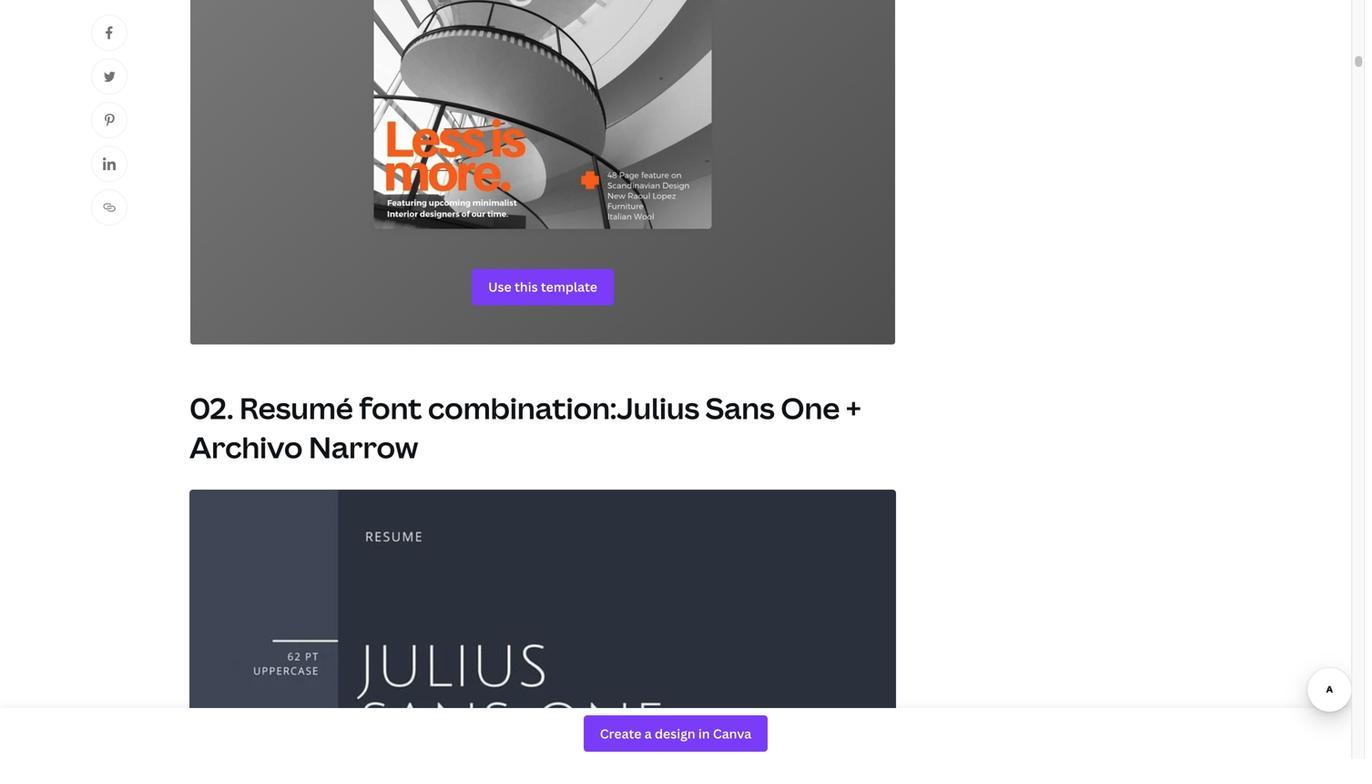 Task type: locate. For each thing, give the bounding box(es) containing it.
sans
[[706, 388, 775, 428]]

02. resumé font combination:julius sans one + archivo narrow
[[190, 388, 862, 468]]

combination:julius
[[428, 388, 700, 428]]

archivo
[[190, 428, 303, 468]]

narrow
[[309, 428, 418, 468]]

resumé
[[240, 388, 353, 428]]

one
[[781, 388, 840, 428]]



Task type: describe. For each thing, give the bounding box(es) containing it.
+
[[846, 388, 862, 428]]

02.
[[190, 388, 234, 428]]

font
[[359, 388, 422, 428]]



Task type: vqa. For each thing, say whether or not it's contained in the screenshot.
Elegant Daily Motivation animated Instagram Post with Audio image
no



